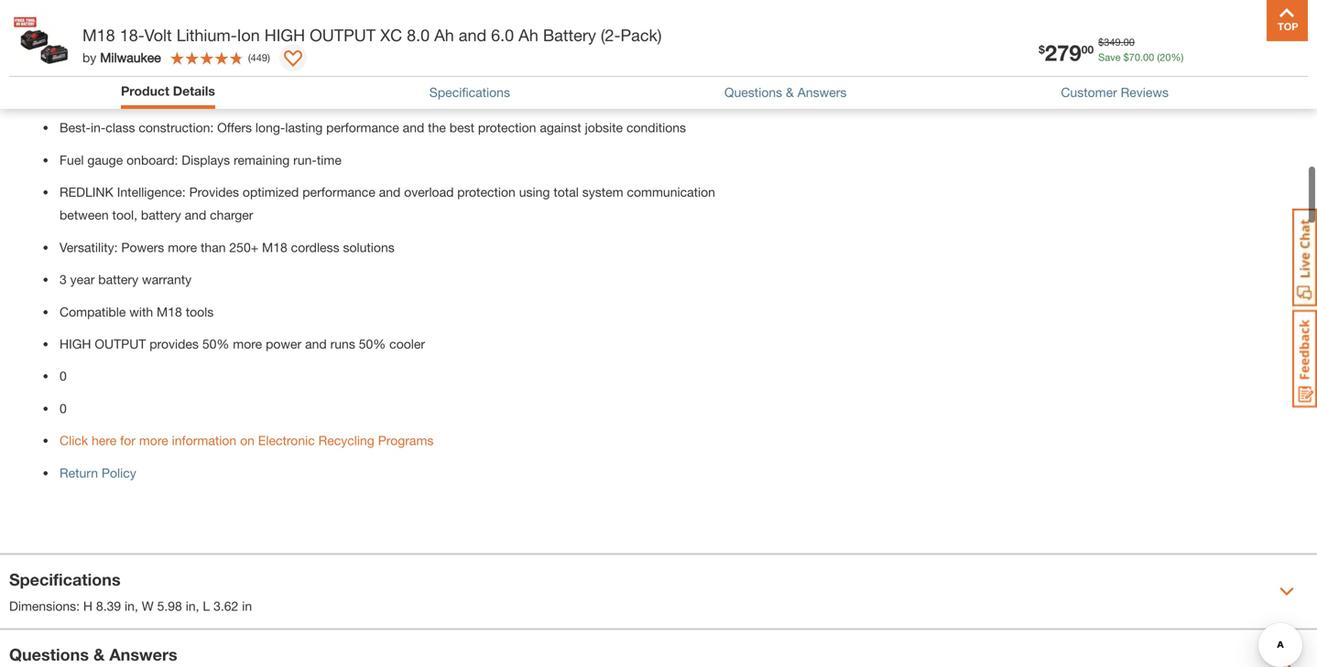 Task type: vqa. For each thing, say whether or not it's contained in the screenshot.
Dimensions:
yes



Task type: locate. For each thing, give the bounding box(es) containing it.
ah right 6.0 at left
[[519, 25, 539, 45]]

performance down time
[[303, 184, 375, 199]]

1 vertical spatial .
[[1141, 51, 1143, 63]]

output down 'compatible with m18 tools'
[[95, 336, 146, 351]]

recycling
[[318, 432, 375, 448]]

0 vertical spatial high
[[265, 25, 305, 45]]

%)
[[1171, 51, 1184, 63]]

live chat image
[[1293, 209, 1317, 307]]

with
[[129, 304, 153, 319]]

&
[[786, 85, 794, 100], [93, 644, 105, 664]]

2 vertical spatial more
[[139, 432, 168, 448]]

( left )
[[248, 52, 251, 63]]

and left 6.0 at left
[[459, 25, 487, 45]]

time
[[317, 151, 342, 167]]

00 right 70 at the right top of page
[[1143, 51, 1155, 63]]

lasting
[[285, 119, 323, 134]]

1 vertical spatial answers
[[109, 644, 177, 664]]

0 horizontal spatial high
[[60, 336, 91, 351]]

onboard:
[[127, 151, 178, 167]]

1 horizontal spatial .
[[1141, 51, 1143, 63]]

0 horizontal spatial in
[[125, 598, 135, 613]]

2 ah from the left
[[519, 25, 539, 45]]

0 horizontal spatial ,
[[135, 598, 138, 613]]

battery
[[543, 25, 596, 45]]

answers
[[798, 85, 847, 100], [109, 644, 177, 664]]

product details button
[[121, 82, 215, 104], [121, 82, 215, 101]]

0 vertical spatial questions
[[725, 85, 783, 100]]

00
[[1124, 36, 1135, 48], [1082, 43, 1094, 56], [1143, 51, 1155, 63]]

50% down tools on the left top
[[202, 336, 229, 351]]

0 horizontal spatial &
[[93, 644, 105, 664]]

3 year battery warranty
[[60, 271, 192, 286]]

, left w at the left of page
[[135, 598, 138, 613]]

provides
[[189, 184, 239, 199]]

here
[[92, 432, 117, 448]]

,
[[135, 598, 138, 613], [196, 598, 199, 613]]

, left l
[[196, 598, 199, 613]]

2 horizontal spatial in
[[242, 598, 252, 613]]

0 horizontal spatial questions & answers
[[9, 644, 177, 664]]

battery
[[141, 207, 181, 222], [98, 271, 138, 286]]

charger
[[210, 207, 253, 222]]

1 horizontal spatial m18
[[157, 304, 182, 319]]

0 vertical spatial output
[[310, 25, 376, 45]]

.
[[1121, 36, 1124, 48], [1141, 51, 1143, 63]]

lithium-
[[177, 25, 237, 45]]

m18 up by
[[82, 25, 115, 45]]

m18 right "with" on the left top of the page
[[157, 304, 182, 319]]

fuel
[[60, 151, 84, 167]]

protection inside redlink intelligence: provides optimized performance and overload protection using total system communication between tool, battery and charger
[[457, 184, 516, 199]]

$ up save in the right top of the page
[[1099, 36, 1104, 48]]

1 horizontal spatial in
[[186, 598, 196, 613]]

questions & answers button
[[725, 83, 847, 102], [725, 83, 847, 102], [0, 630, 1317, 668]]

2 horizontal spatial $
[[1124, 51, 1129, 63]]

)
[[268, 52, 270, 63]]

m18
[[82, 25, 115, 45], [262, 239, 287, 254], [157, 304, 182, 319]]

versatility: powers more than 250+ m18 cordless solutions
[[60, 239, 395, 254]]

protection
[[478, 119, 536, 134], [457, 184, 516, 199]]

more left power
[[233, 336, 262, 351]]

0 vertical spatial specifications
[[429, 85, 510, 100]]

2 horizontal spatial m18
[[262, 239, 287, 254]]

m18 right 250+
[[262, 239, 287, 254]]

0 horizontal spatial questions
[[9, 644, 89, 664]]

system
[[582, 184, 624, 199]]

and left runs
[[305, 336, 327, 351]]

customer reviews
[[1061, 85, 1169, 100]]

output left 'xc'
[[310, 25, 376, 45]]

return
[[60, 465, 98, 480]]

0 horizontal spatial $
[[1039, 43, 1045, 56]]

2 in from the left
[[186, 598, 196, 613]]

performance
[[326, 119, 399, 134], [303, 184, 375, 199]]

powers
[[121, 239, 164, 254]]

performance up time
[[326, 119, 399, 134]]

0 horizontal spatial 50%
[[202, 336, 229, 351]]

high
[[265, 25, 305, 45], [60, 336, 91, 351]]

ah
[[434, 25, 454, 45], [519, 25, 539, 45]]

0 horizontal spatial (
[[248, 52, 251, 63]]

and
[[459, 25, 487, 45], [403, 119, 424, 134], [379, 184, 401, 199], [185, 207, 206, 222], [305, 336, 327, 351]]

2 0 from the top
[[60, 400, 67, 415]]

00 left save in the right top of the page
[[1082, 43, 1094, 56]]

0 vertical spatial protection
[[478, 119, 536, 134]]

more right for
[[139, 432, 168, 448]]

1 horizontal spatial questions
[[725, 85, 783, 100]]

more
[[168, 239, 197, 254], [233, 336, 262, 351], [139, 432, 168, 448]]

in left w at the left of page
[[125, 598, 135, 613]]

communication
[[627, 184, 715, 199]]

( left %)
[[1157, 51, 1160, 63]]

50%
[[202, 336, 229, 351], [359, 336, 386, 351]]

1 50% from the left
[[202, 336, 229, 351]]

1 vertical spatial battery
[[98, 271, 138, 286]]

2 50% from the left
[[359, 336, 386, 351]]

than
[[201, 239, 226, 254]]

more left than
[[168, 239, 197, 254]]

for
[[120, 432, 136, 448]]

in left l
[[186, 598, 196, 613]]

class
[[106, 119, 135, 134]]

2 vertical spatial m18
[[157, 304, 182, 319]]

long-
[[256, 119, 285, 134]]

00 up 70 at the right top of page
[[1124, 36, 1135, 48]]

0
[[60, 368, 67, 383], [60, 400, 67, 415]]

1 vertical spatial specifications
[[9, 569, 121, 589]]

1 horizontal spatial 50%
[[359, 336, 386, 351]]

0 vertical spatial battery
[[141, 207, 181, 222]]

( 449 )
[[248, 52, 270, 63]]

best
[[450, 119, 475, 134]]

0 vertical spatial m18
[[82, 25, 115, 45]]

specifications button
[[429, 83, 510, 102], [429, 83, 510, 102]]

$ left save in the right top of the page
[[1039, 43, 1045, 56]]

0 horizontal spatial answers
[[109, 644, 177, 664]]

the
[[428, 119, 446, 134]]

0 horizontal spatial specifications
[[9, 569, 121, 589]]

high down the compatible on the top left of page
[[60, 336, 91, 351]]

specifications up best
[[429, 85, 510, 100]]

display image
[[284, 50, 302, 69]]

0 0 click here for more information on electronic recycling programs
[[60, 368, 434, 448]]

$
[[1099, 36, 1104, 48], [1039, 43, 1045, 56], [1124, 51, 1129, 63]]

0 vertical spatial 0
[[60, 368, 67, 383]]

1 horizontal spatial (
[[1157, 51, 1160, 63]]

specifications up dimensions:
[[9, 569, 121, 589]]

1 vertical spatial 0
[[60, 400, 67, 415]]

1 horizontal spatial ,
[[196, 598, 199, 613]]

high up display image
[[265, 25, 305, 45]]

0 horizontal spatial ah
[[434, 25, 454, 45]]

programs
[[378, 432, 434, 448]]

0 vertical spatial questions & answers
[[725, 85, 847, 100]]

$ right save in the right top of the page
[[1124, 51, 1129, 63]]

0 horizontal spatial battery
[[98, 271, 138, 286]]

1 horizontal spatial output
[[310, 25, 376, 45]]

1 horizontal spatial &
[[786, 85, 794, 100]]

protection right best
[[478, 119, 536, 134]]

provides
[[150, 336, 199, 351]]

specifications inside specifications dimensions: h 8.39 in , w 5.98 in , l 3.62 in
[[9, 569, 121, 589]]

battery right year
[[98, 271, 138, 286]]

1 horizontal spatial questions & answers
[[725, 85, 847, 100]]

2 ( from the left
[[248, 52, 251, 63]]

specifications for specifications dimensions: h 8.39 in , w 5.98 in , l 3.62 in
[[9, 569, 121, 589]]

in right 3.62
[[242, 598, 252, 613]]

1 horizontal spatial battery
[[141, 207, 181, 222]]

policy
[[102, 465, 136, 480]]

(2-
[[601, 25, 621, 45]]

customer reviews button
[[1061, 83, 1169, 102], [1061, 83, 1169, 102]]

high output provides 50% more power and runs 50% cooler
[[60, 336, 425, 351]]

1 , from the left
[[135, 598, 138, 613]]

1 horizontal spatial answers
[[798, 85, 847, 100]]

and down provides
[[185, 207, 206, 222]]

1 ( from the left
[[1157, 51, 1160, 63]]

specifications for specifications
[[429, 85, 510, 100]]

redlink intelligence: provides optimized performance and overload protection using total system communication between tool, battery and charger
[[60, 184, 715, 222]]

1 vertical spatial performance
[[303, 184, 375, 199]]

50% right runs
[[359, 336, 386, 351]]

questions & answers
[[725, 85, 847, 100], [9, 644, 177, 664]]

1 vertical spatial output
[[95, 336, 146, 351]]

1 vertical spatial questions
[[9, 644, 89, 664]]

power
[[266, 336, 302, 351]]

run-
[[293, 151, 317, 167]]

fuel gauge onboard: displays remaining run-time
[[60, 151, 342, 167]]

279
[[1045, 39, 1082, 66]]

0 vertical spatial .
[[1121, 36, 1124, 48]]

specifications
[[429, 85, 510, 100], [9, 569, 121, 589]]

2 , from the left
[[196, 598, 199, 613]]

return policy
[[60, 465, 136, 480]]

compatible
[[60, 304, 126, 319]]

volt
[[144, 25, 172, 45]]

250+
[[229, 239, 258, 254]]

18-
[[120, 25, 144, 45]]

battery down intelligence:
[[141, 207, 181, 222]]

1 horizontal spatial specifications
[[429, 85, 510, 100]]

(
[[1157, 51, 1160, 63], [248, 52, 251, 63]]

tools
[[186, 304, 214, 319]]

8.0
[[407, 25, 430, 45]]

battery inside redlink intelligence: provides optimized performance and overload protection using total system communication between tool, battery and charger
[[141, 207, 181, 222]]

1 horizontal spatial ah
[[519, 25, 539, 45]]

2 horizontal spatial 00
[[1143, 51, 1155, 63]]

protection left using
[[457, 184, 516, 199]]

construction:
[[139, 119, 214, 134]]

ah right 8.0
[[434, 25, 454, 45]]

1 vertical spatial protection
[[457, 184, 516, 199]]

runs
[[330, 336, 355, 351]]



Task type: describe. For each thing, give the bounding box(es) containing it.
best-
[[60, 119, 91, 134]]

70
[[1129, 51, 1141, 63]]

click
[[60, 432, 88, 448]]

year
[[70, 271, 95, 286]]

overload
[[404, 184, 454, 199]]

product
[[121, 83, 169, 98]]

top button
[[1267, 0, 1308, 41]]

solutions
[[343, 239, 395, 254]]

displays
[[182, 151, 230, 167]]

product image image
[[14, 9, 73, 69]]

( inside '$ 279 00 $ 349 . 00 save $ 70 . 00 ( 20 %)'
[[1157, 51, 1160, 63]]

$ 279 00 $ 349 . 00 save $ 70 . 00 ( 20 %)
[[1039, 36, 1184, 66]]

and left overload
[[379, 184, 401, 199]]

and left the the
[[403, 119, 424, 134]]

0 horizontal spatial 00
[[1082, 43, 1094, 56]]

1 ah from the left
[[434, 25, 454, 45]]

on
[[240, 432, 255, 448]]

specifications dimensions: h 8.39 in , w 5.98 in , l 3.62 in
[[9, 569, 252, 613]]

0 vertical spatial more
[[168, 239, 197, 254]]

1 0 from the top
[[60, 368, 67, 383]]

1 vertical spatial m18
[[262, 239, 287, 254]]

more inside 0 0 click here for more information on electronic recycling programs
[[139, 432, 168, 448]]

click here for more information on electronic recycling programs link
[[60, 432, 434, 448]]

return policy link
[[60, 465, 136, 480]]

details
[[173, 83, 215, 98]]

against
[[540, 119, 581, 134]]

1 vertical spatial high
[[60, 336, 91, 351]]

product details
[[121, 83, 215, 98]]

449
[[251, 52, 268, 63]]

3 in from the left
[[242, 598, 252, 613]]

0 vertical spatial answers
[[798, 85, 847, 100]]

optimized
[[243, 184, 299, 199]]

w
[[142, 598, 154, 613]]

1 vertical spatial &
[[93, 644, 105, 664]]

in-
[[91, 119, 106, 134]]

warranty
[[142, 271, 192, 286]]

best-in-class construction: offers long-lasting performance and the best protection against jobsite conditions
[[60, 119, 686, 134]]

electronic
[[258, 432, 315, 448]]

1 vertical spatial more
[[233, 336, 262, 351]]

by milwaukee
[[82, 50, 161, 65]]

tool,
[[112, 207, 137, 222]]

8.39
[[96, 598, 121, 613]]

h
[[83, 598, 93, 613]]

performance inside redlink intelligence: provides optimized performance and overload protection using total system communication between tool, battery and charger
[[303, 184, 375, 199]]

pack)
[[621, 25, 662, 45]]

by
[[82, 50, 96, 65]]

1 horizontal spatial high
[[265, 25, 305, 45]]

cordless
[[291, 239, 340, 254]]

5.98
[[157, 598, 182, 613]]

3
[[60, 271, 67, 286]]

offers
[[217, 119, 252, 134]]

feedback link image
[[1293, 310, 1317, 409]]

save
[[1099, 51, 1121, 63]]

1 in from the left
[[125, 598, 135, 613]]

xc
[[380, 25, 402, 45]]

349
[[1104, 36, 1121, 48]]

milwaukee
[[100, 50, 161, 65]]

ion
[[237, 25, 260, 45]]

0 horizontal spatial m18
[[82, 25, 115, 45]]

total
[[554, 184, 579, 199]]

information
[[172, 432, 237, 448]]

redlink
[[60, 184, 113, 199]]

remaining
[[234, 151, 290, 167]]

dimensions:
[[9, 598, 80, 613]]

between
[[60, 207, 109, 222]]

0 vertical spatial performance
[[326, 119, 399, 134]]

gauge
[[87, 151, 123, 167]]

intelligence:
[[117, 184, 186, 199]]

m18 18-volt lithium-ion high output xc 8.0 ah and 6.0 ah battery (2-pack)
[[82, 25, 662, 45]]

0 vertical spatial &
[[786, 85, 794, 100]]

versatility:
[[60, 239, 118, 254]]

6.0
[[491, 25, 514, 45]]

0 horizontal spatial .
[[1121, 36, 1124, 48]]

0 horizontal spatial output
[[95, 336, 146, 351]]

3.62
[[214, 598, 239, 613]]

jobsite
[[585, 119, 623, 134]]

compatible with m18 tools
[[60, 304, 214, 319]]

1 horizontal spatial $
[[1099, 36, 1104, 48]]

reviews
[[1121, 85, 1169, 100]]

1 vertical spatial questions & answers
[[9, 644, 177, 664]]

1 horizontal spatial 00
[[1124, 36, 1135, 48]]

customer
[[1061, 85, 1118, 100]]

l
[[203, 598, 210, 613]]

using
[[519, 184, 550, 199]]

cooler
[[390, 336, 425, 351]]



